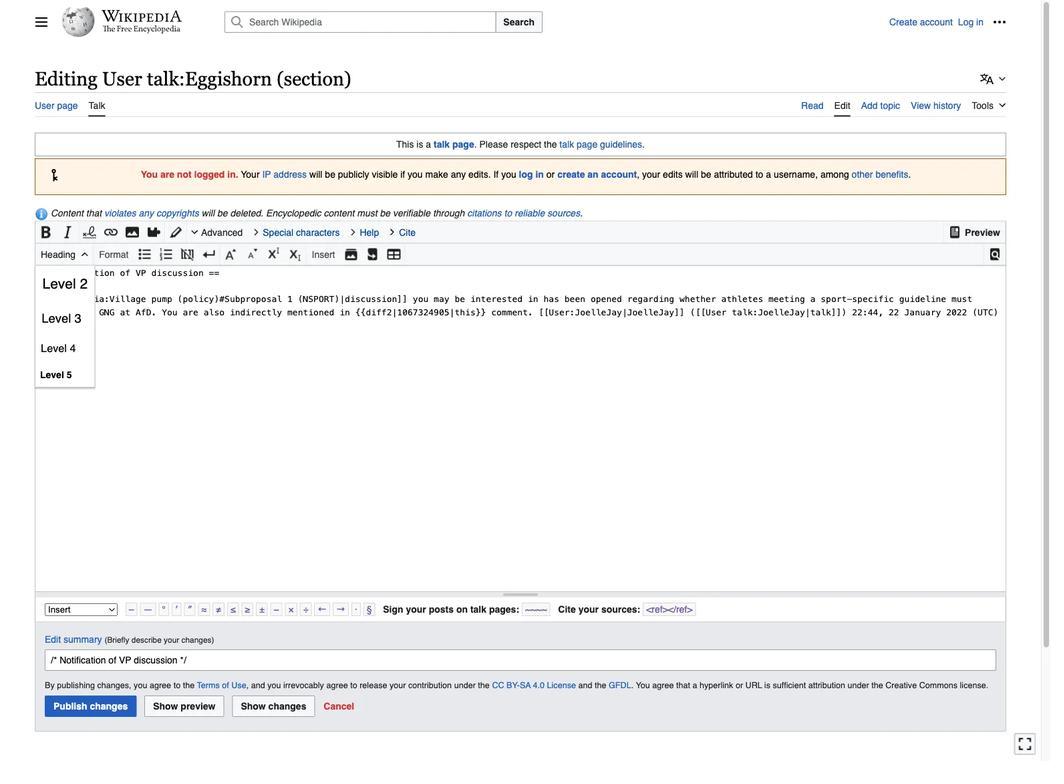Task type: describe. For each thing, give the bounding box(es) containing it.
respect
[[511, 139, 541, 150]]

add topic
[[861, 100, 900, 111]]

new line image
[[202, 244, 216, 264]]

0 horizontal spatial ,
[[246, 681, 249, 690]]

to left "terms"
[[174, 681, 181, 690]]

visible
[[372, 169, 398, 180]]

× link
[[285, 603, 297, 616]]

user page link
[[35, 92, 78, 115]]

to right "attributed"
[[756, 169, 763, 180]]

redirect image
[[366, 244, 379, 264]]

attributed
[[714, 169, 753, 180]]

make
[[425, 169, 448, 180]]

the left 'cc'
[[478, 681, 490, 690]]

commons
[[919, 681, 958, 690]]

verifiable
[[393, 208, 430, 219]]

through
[[433, 208, 465, 219]]

≠ link
[[213, 603, 224, 616]]

publicly
[[338, 169, 369, 180]]

level 3 link
[[35, 302, 95, 334]]

sa
[[520, 681, 531, 690]]

cite for cite
[[399, 227, 416, 238]]

username,
[[774, 169, 818, 180]]

0 vertical spatial a
[[426, 139, 431, 150]]

0 horizontal spatial page
[[57, 100, 78, 111]]

2 horizontal spatial page
[[577, 139, 598, 150]]

insert
[[312, 249, 335, 260]]

±
[[259, 604, 264, 615]]

signature and timestamp image
[[83, 222, 96, 242]]

cite button
[[387, 222, 424, 243]]

by
[[45, 681, 55, 690]]

cc by-sa 4.0 license link
[[492, 681, 576, 690]]

syntax highlighting image
[[169, 222, 182, 242]]

level 4
[[41, 342, 76, 354]]

other benefits link
[[852, 169, 909, 180]]

≈
[[202, 604, 207, 615]]

edit link
[[834, 92, 851, 117]]

search and replace image
[[988, 244, 1002, 264]]

level 5 link
[[35, 363, 95, 387]]

account inside personal tools navigation
[[920, 17, 953, 27]]

≤
[[230, 604, 236, 615]]

→ link
[[333, 603, 349, 616]]

0 vertical spatial you
[[141, 169, 158, 180]]

to left release
[[350, 681, 357, 690]]

fullscreen image
[[1019, 737, 1032, 751]]

table image
[[387, 244, 401, 264]]

article image
[[948, 222, 962, 242]]

2 horizontal spatial talk
[[560, 139, 574, 150]]

the free encyclopedia image
[[103, 25, 181, 34]]

1 vertical spatial you
[[636, 681, 650, 690]]

use
[[231, 681, 246, 690]]

1 horizontal spatial will
[[309, 169, 322, 180]]

if
[[494, 169, 499, 180]]

of
[[222, 681, 229, 690]]

by-
[[507, 681, 520, 690]]

0 vertical spatial that
[[86, 208, 102, 219]]

bulleted list image
[[138, 244, 151, 264]]

language image
[[980, 72, 994, 85]]

1 horizontal spatial talk
[[470, 604, 487, 615]]

be up advanced
[[217, 208, 228, 219]]

′ link
[[172, 603, 181, 616]]

you are not logged in. your ip address will be publicly visible if you make any edits. if you log in or create an account , your edits will be attributed to a username, among other benefits .
[[141, 169, 911, 180]]

your
[[241, 169, 260, 180]]

bold image
[[39, 222, 53, 242]]

the right "respect"
[[544, 139, 557, 150]]

− link
[[270, 603, 282, 616]]

numbered list image
[[159, 244, 173, 264]]

be right "must"
[[380, 208, 390, 219]]

3 agree from the left
[[652, 681, 674, 690]]

level for level 3
[[42, 311, 71, 325]]

1 horizontal spatial any
[[451, 169, 466, 180]]

history
[[934, 100, 961, 111]]

″
[[187, 604, 192, 615]]

−
[[274, 604, 279, 615]]

format
[[99, 249, 129, 260]]

sources
[[547, 208, 580, 219]]

view history link
[[911, 92, 961, 115]]

your left sources:
[[579, 604, 599, 615]]

the left "terms"
[[183, 681, 195, 690]]

italic image
[[61, 222, 74, 242]]

1 horizontal spatial ,
[[637, 169, 640, 180]]

– link
[[125, 603, 137, 616]]

1 horizontal spatial is
[[764, 681, 771, 690]]

~~~~ link
[[522, 603, 550, 616]]

search button
[[495, 11, 543, 33]]

characters
[[296, 227, 340, 238]]

Search search field
[[209, 11, 889, 33]]

1 horizontal spatial page
[[452, 139, 474, 150]]

superscript image
[[267, 244, 280, 264]]

special
[[263, 227, 294, 238]]

create
[[557, 169, 585, 180]]

violates any copyrights link
[[104, 208, 199, 219]]

talk
[[89, 100, 105, 111]]

be left the publicly
[[325, 169, 335, 180]]

gfdl
[[609, 681, 631, 690]]

level for level 4
[[41, 342, 67, 354]]

2 horizontal spatial will
[[685, 169, 698, 180]]

please
[[480, 139, 508, 150]]

heading
[[41, 249, 76, 260]]

§ link
[[363, 603, 375, 616]]

heading button
[[35, 244, 93, 265]]

cancel button
[[319, 696, 359, 717]]

read
[[801, 100, 824, 111]]

reliable
[[515, 208, 545, 219]]

view history
[[911, 100, 961, 111]]

small image
[[246, 244, 259, 264]]

log
[[958, 17, 974, 27]]

preview button
[[944, 222, 1005, 243]]

Wikitext source editor text field
[[35, 266, 1006, 592]]

no wiki formatting image
[[181, 244, 194, 264]]

view
[[911, 100, 931, 111]]

on
[[456, 604, 468, 615]]

0 horizontal spatial will
[[202, 208, 215, 219]]

user inside user page link
[[35, 100, 55, 111]]

sufficient
[[773, 681, 806, 690]]

″ link
[[184, 603, 196, 616]]

0 vertical spatial or
[[547, 169, 555, 180]]

level 4 link
[[35, 334, 95, 363]]

main content containing editing
[[29, 60, 1012, 761]]

cite for cite your sources: <ref></ref>
[[558, 604, 576, 615]]



Task type: locate. For each thing, give the bounding box(es) containing it.
and right use
[[251, 681, 265, 690]]

user down editing
[[35, 100, 55, 111]]

must
[[357, 208, 377, 219]]

content
[[51, 208, 83, 219]]

terms
[[197, 681, 220, 690]]

wikipedia image
[[102, 10, 182, 22]]

search
[[503, 17, 535, 27]]

your left edits
[[642, 169, 660, 180]]

1 vertical spatial that
[[676, 681, 690, 690]]

± link
[[256, 603, 268, 616]]

cc
[[492, 681, 504, 690]]

0 vertical spatial account
[[920, 17, 953, 27]]

publishing
[[57, 681, 95, 690]]

you
[[408, 169, 423, 180], [501, 169, 516, 180], [134, 681, 147, 690], [267, 681, 281, 690]]

images and media image
[[126, 222, 139, 242]]

big image
[[224, 244, 238, 264]]

1 vertical spatial cite
[[558, 604, 576, 615]]

0 horizontal spatial in
[[536, 169, 544, 180]]

changes,
[[97, 681, 131, 690]]

0 vertical spatial cite
[[399, 227, 416, 238]]

1 horizontal spatial edit
[[834, 100, 851, 111]]

menu image
[[35, 15, 48, 29]]

talk up make
[[434, 139, 450, 150]]

account right an
[[601, 169, 637, 180]]

you left are
[[141, 169, 158, 180]]

or left url
[[736, 681, 743, 690]]

0 vertical spatial in
[[976, 17, 984, 27]]

1 horizontal spatial under
[[848, 681, 869, 690]]

are
[[160, 169, 174, 180]]

1 vertical spatial ,
[[246, 681, 249, 690]]

level for level 2
[[42, 276, 76, 292]]

url
[[746, 681, 762, 690]]

is right url
[[764, 681, 771, 690]]

1 horizontal spatial user
[[102, 68, 142, 90]]

≈ link
[[198, 603, 210, 616]]

a right this
[[426, 139, 431, 150]]

cite inside dropdown button
[[399, 227, 416, 238]]

0 horizontal spatial edit
[[45, 634, 61, 645]]

log in link
[[958, 17, 984, 27]]

irrevocably
[[283, 681, 324, 690]]

, right of
[[246, 681, 249, 690]]

1 horizontal spatial a
[[693, 681, 697, 690]]

, down "guidelines"
[[637, 169, 640, 180]]

sign your posts on talk pages: ~~~~
[[383, 604, 547, 615]]

other
[[852, 169, 873, 180]]

level
[[42, 276, 76, 292], [42, 311, 71, 325], [41, 342, 67, 354], [40, 369, 64, 380]]

edit summary link
[[45, 634, 102, 645]]

1 agree from the left
[[150, 681, 171, 690]]

ip address link
[[262, 169, 307, 180]]

1 vertical spatial any
[[139, 208, 154, 219]]

talk up create
[[560, 139, 574, 150]]

deleted.
[[230, 208, 263, 219]]

be left "attributed"
[[701, 169, 711, 180]]

level 2
[[42, 276, 88, 292]]

1 vertical spatial a
[[766, 169, 771, 180]]

level left 4
[[41, 342, 67, 354]]

0 vertical spatial edit
[[834, 100, 851, 111]]

1 vertical spatial in
[[536, 169, 544, 180]]

0 vertical spatial is
[[417, 139, 423, 150]]

or
[[547, 169, 555, 180], [736, 681, 743, 690]]

edit left summary
[[45, 634, 61, 645]]

create account link
[[889, 17, 953, 27]]

0 horizontal spatial cite
[[399, 227, 416, 238]]

page down editing
[[57, 100, 78, 111]]

Search Wikipedia search field
[[225, 11, 496, 33]]

a
[[426, 139, 431, 150], [766, 169, 771, 180], [693, 681, 697, 690]]

talk page link
[[434, 139, 474, 150]]

1 horizontal spatial agree
[[326, 681, 348, 690]]

will right "address"
[[309, 169, 322, 180]]

2 vertical spatial a
[[693, 681, 697, 690]]

← link
[[314, 603, 330, 616]]

0 horizontal spatial under
[[454, 681, 476, 690]]

′
[[175, 604, 178, 615]]

violates
[[104, 208, 136, 219]]

1 horizontal spatial and
[[578, 681, 592, 690]]

0 vertical spatial any
[[451, 169, 466, 180]]

0 horizontal spatial account
[[601, 169, 637, 180]]

encyclopedic
[[266, 208, 321, 219]]

0 horizontal spatial you
[[141, 169, 158, 180]]

to left reliable at the top of page
[[504, 208, 512, 219]]

that up signature and timestamp "icon"
[[86, 208, 102, 219]]

,
[[637, 169, 640, 180], [246, 681, 249, 690]]

create an account link
[[557, 169, 637, 180]]

your inside edit summary (briefly describe your changes)
[[164, 636, 179, 644]]

level left "2"
[[42, 276, 76, 292]]

in right log
[[976, 17, 984, 27]]

under right attribution
[[848, 681, 869, 690]]

a left username,
[[766, 169, 771, 180]]

under left 'cc'
[[454, 681, 476, 690]]

sources:
[[601, 604, 640, 615]]

user page
[[35, 100, 78, 111]]

2 agree from the left
[[326, 681, 348, 690]]

≥
[[245, 604, 250, 615]]

1 vertical spatial or
[[736, 681, 743, 690]]

0 horizontal spatial that
[[86, 208, 102, 219]]

1 horizontal spatial account
[[920, 17, 953, 27]]

summary
[[63, 634, 102, 645]]

a left hyperlink
[[693, 681, 697, 690]]

1 and from the left
[[251, 681, 265, 690]]

to
[[756, 169, 763, 180], [504, 208, 512, 219], [174, 681, 181, 690], [350, 681, 357, 690]]

0 horizontal spatial agree
[[150, 681, 171, 690]]

2 horizontal spatial a
[[766, 169, 771, 180]]

agree up cancel button
[[326, 681, 348, 690]]

log
[[519, 169, 533, 180]]

≠
[[216, 604, 221, 615]]

benefits
[[876, 169, 909, 180]]

topic
[[881, 100, 900, 111]]

creative
[[886, 681, 917, 690]]

logged
[[194, 169, 225, 180]]

content
[[324, 208, 354, 219]]

–
[[129, 604, 134, 615]]

link image
[[104, 222, 118, 242]]

cite right the ~~~~ link
[[558, 604, 576, 615]]

an
[[588, 169, 599, 180]]

level 5
[[40, 369, 72, 380]]

2 horizontal spatial agree
[[652, 681, 674, 690]]

edit for edit
[[834, 100, 851, 111]]

agree right gfdl
[[652, 681, 674, 690]]

in inside personal tools navigation
[[976, 17, 984, 27]]

any left edits.
[[451, 169, 466, 180]]

1 vertical spatial user
[[35, 100, 55, 111]]

citations to reliable sources link
[[467, 208, 580, 219]]

1 horizontal spatial that
[[676, 681, 690, 690]]

the left gfdl
[[595, 681, 607, 690]]

0 vertical spatial ,
[[637, 169, 640, 180]]

agree right changes,
[[150, 681, 171, 690]]

pages:
[[489, 604, 519, 615]]

1 under from the left
[[454, 681, 476, 690]]

1 vertical spatial account
[[601, 169, 637, 180]]

edits
[[663, 169, 683, 180]]

main content
[[29, 60, 1012, 761]]

ip
[[262, 169, 271, 180]]

page up an
[[577, 139, 598, 150]]

changes)
[[181, 636, 214, 644]]

0 horizontal spatial any
[[139, 208, 154, 219]]

log in and more options image
[[993, 15, 1006, 29]]

your right sign
[[406, 604, 426, 615]]

user up "talk" link
[[102, 68, 142, 90]]

your right describe
[[164, 636, 179, 644]]

0 horizontal spatial user
[[35, 100, 55, 111]]

will up the advanced dropdown button
[[202, 208, 215, 219]]

cite down verifiable
[[399, 227, 416, 238]]

edit for edit summary (briefly describe your changes)
[[45, 634, 61, 645]]

0 horizontal spatial and
[[251, 681, 265, 690]]

0 horizontal spatial a
[[426, 139, 431, 150]]

1 horizontal spatial you
[[636, 681, 650, 690]]

1 vertical spatial is
[[764, 681, 771, 690]]

will right edits
[[685, 169, 698, 180]]

2 and from the left
[[578, 681, 592, 690]]

0 horizontal spatial or
[[547, 169, 555, 180]]

0 horizontal spatial talk
[[434, 139, 450, 150]]

help
[[360, 227, 379, 238]]

attribution
[[808, 681, 845, 690]]

insert a template image
[[147, 222, 160, 242]]

your right release
[[390, 681, 406, 690]]

2
[[80, 276, 88, 292]]

or right log in link
[[547, 169, 555, 180]]

0 horizontal spatial is
[[417, 139, 423, 150]]

§
[[367, 604, 372, 615]]

level 3
[[42, 311, 81, 325]]

advanced
[[201, 227, 243, 238]]

that left hyperlink
[[676, 681, 690, 690]]

in.
[[227, 169, 238, 180]]

add
[[861, 100, 878, 111]]

1 horizontal spatial in
[[976, 17, 984, 27]]

describe
[[132, 636, 162, 644]]

°
[[162, 604, 166, 615]]

gfdl link
[[609, 681, 631, 690]]

account left log
[[920, 17, 953, 27]]

is right this
[[417, 139, 423, 150]]

talk right "on"
[[470, 604, 487, 615]]

license
[[547, 681, 576, 690]]

None text field
[[45, 650, 996, 671]]

1 horizontal spatial or
[[736, 681, 743, 690]]

editing user talk:eggishorn (section)
[[35, 68, 351, 90]]

talk page guidelines link
[[560, 139, 642, 150]]

you right gfdl link
[[636, 681, 650, 690]]

cite your sources: <ref></ref>
[[558, 604, 693, 615]]

content that violates any copyrights will be deleted. encyclopedic content must be verifiable through citations to reliable sources .
[[51, 208, 583, 219]]

page left please
[[452, 139, 474, 150]]

5
[[67, 369, 72, 380]]

sign
[[383, 604, 403, 615]]

citations
[[467, 208, 502, 219]]

address
[[274, 169, 307, 180]]

1 vertical spatial edit
[[45, 634, 61, 645]]

if
[[400, 169, 405, 180]]

0 vertical spatial user
[[102, 68, 142, 90]]

picture gallery image
[[345, 244, 358, 264]]

read link
[[801, 92, 824, 115]]

None submit
[[45, 696, 137, 717], [144, 696, 224, 717], [232, 696, 315, 717], [45, 696, 137, 717], [144, 696, 224, 717], [232, 696, 315, 717]]

×
[[288, 604, 294, 615]]

the left creative
[[872, 681, 883, 690]]

personal tools navigation
[[889, 11, 1011, 33]]

2 under from the left
[[848, 681, 869, 690]]

special characters
[[263, 227, 340, 238]]

not
[[177, 169, 192, 180]]

level left 3
[[42, 311, 71, 325]]

any up insert a template icon
[[139, 208, 154, 219]]

level left 5
[[40, 369, 64, 380]]

level for level 5
[[40, 369, 64, 380]]

be
[[325, 169, 335, 180], [701, 169, 711, 180], [217, 208, 228, 219], [380, 208, 390, 219]]

talk:eggishorn
[[147, 68, 272, 90]]

subscript image
[[288, 244, 302, 264]]

edit left add
[[834, 100, 851, 111]]

and right the license
[[578, 681, 592, 690]]

° link
[[159, 603, 169, 616]]

1 horizontal spatial cite
[[558, 604, 576, 615]]

÷
[[303, 604, 308, 615]]

in right "log"
[[536, 169, 544, 180]]



Task type: vqa. For each thing, say whether or not it's contained in the screenshot.
283's United States
no



